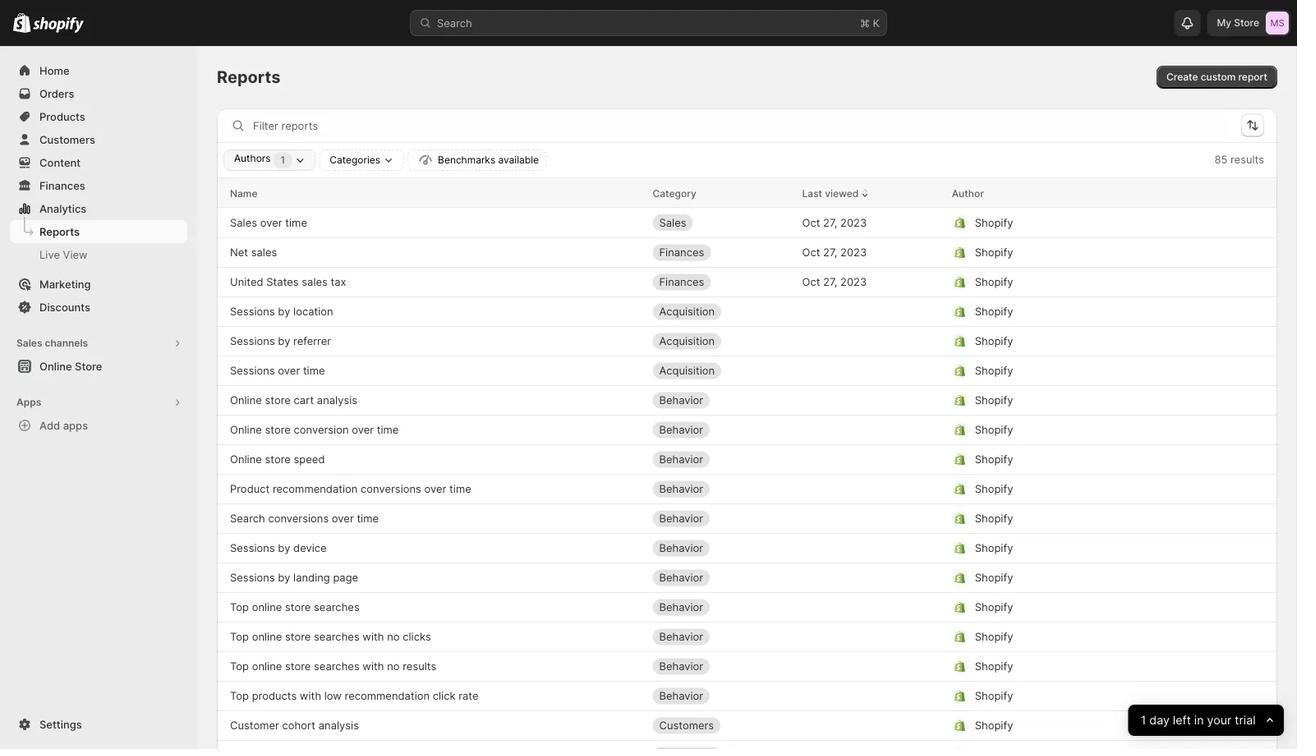 Task type: vqa. For each thing, say whether or not it's contained in the screenshot.
eighth Shopify from the bottom of the the List of reports table
yes



Task type: describe. For each thing, give the bounding box(es) containing it.
oct for time
[[803, 216, 821, 229]]

finances for net sales
[[659, 246, 705, 259]]

3 shopify cell from the top
[[952, 269, 1225, 295]]

store inside "link"
[[285, 601, 311, 614]]

last
[[803, 187, 823, 199]]

shopify for sessions by location
[[975, 305, 1014, 318]]

online store cart analysis link
[[230, 392, 358, 409]]

home
[[39, 64, 70, 77]]

conversion
[[294, 424, 349, 436]]

online store link
[[10, 355, 187, 378]]

store left the cart
[[265, 394, 291, 407]]

benchmarks
[[438, 154, 496, 166]]

2 2023 from the top
[[841, 246, 867, 259]]

behavior cell for product recommendation conversions over time
[[653, 476, 789, 503]]

name button
[[230, 185, 258, 201]]

recommendation inside the top products with low recommendation click rate link
[[345, 690, 430, 703]]

behavior cell for search conversions over time
[[653, 506, 789, 532]]

discounts
[[39, 301, 90, 314]]

2 27, from the top
[[824, 246, 838, 259]]

net sales link
[[230, 245, 277, 261]]

1 vertical spatial sales
[[302, 276, 328, 288]]

available
[[498, 154, 539, 166]]

click
[[433, 690, 456, 703]]

shopify for sessions by device
[[975, 542, 1014, 555]]

benchmarks available
[[438, 154, 539, 166]]

name
[[230, 187, 258, 199]]

behavior for top online store searches with no results
[[659, 660, 704, 673]]

acquisition for sessions over time
[[659, 365, 715, 377]]

acquisition for sessions by location
[[659, 305, 715, 318]]

sessions for sessions by location
[[230, 305, 275, 318]]

sessions by device
[[230, 542, 327, 555]]

live
[[39, 248, 60, 261]]

channels
[[45, 337, 88, 349]]

united states sales tax link
[[230, 274, 347, 291]]

shopify cell for top online store searches
[[952, 595, 1225, 621]]

sessions for sessions by landing page
[[230, 572, 275, 584]]

cart
[[294, 394, 314, 407]]

custom
[[1201, 71, 1236, 83]]

tax
[[331, 276, 347, 288]]

sales over time
[[230, 216, 307, 229]]

authors
[[234, 152, 271, 164]]

1 shopify cell from the top
[[952, 210, 1225, 236]]

shopify for sessions by landing page
[[975, 572, 1014, 584]]

acquisition cell for sessions by location
[[653, 299, 789, 325]]

sales for sales
[[659, 216, 687, 229]]

sales channels button
[[10, 332, 187, 355]]

home link
[[10, 59, 187, 82]]

2 oct from the top
[[803, 246, 821, 259]]

top for top online store searches
[[230, 601, 249, 614]]

net
[[230, 246, 248, 259]]

shopify cell for search conversions over time
[[952, 506, 1225, 532]]

my store
[[1218, 17, 1260, 29]]

online for online store cart analysis
[[230, 394, 262, 407]]

online store button
[[0, 355, 197, 378]]

shopify for sessions by referrer
[[975, 335, 1014, 348]]

1 vertical spatial conversions
[[268, 512, 329, 525]]

1 day left in your trial
[[1141, 714, 1256, 728]]

1 horizontal spatial conversions
[[361, 483, 422, 496]]

20 row from the top
[[217, 741, 1278, 750]]

by for device
[[278, 542, 290, 555]]

benchmarks available button
[[408, 150, 547, 171]]

search for search
[[437, 16, 472, 29]]

product recommendation conversions over time link
[[230, 481, 472, 498]]

searches for results
[[314, 660, 360, 673]]

online store conversion over time
[[230, 424, 399, 436]]

row containing sessions by referrer
[[217, 326, 1278, 356]]

orders link
[[10, 82, 187, 105]]

products
[[252, 690, 297, 703]]

behavior cell for top online store searches
[[653, 595, 789, 621]]

united states sales tax
[[230, 276, 347, 288]]

1 day left in your trial button
[[1129, 705, 1285, 736]]

with for clicks
[[363, 631, 384, 644]]

row containing search conversions over time
[[217, 504, 1278, 533]]

shopify for product recommendation conversions over time
[[975, 483, 1014, 496]]

row containing top products with low recommendation click rate
[[217, 681, 1278, 711]]

behavior cell for sessions by landing page
[[653, 565, 789, 591]]

shopify for online store conversion over time
[[975, 424, 1014, 436]]

products
[[39, 110, 85, 123]]

shopify cell for sessions by device
[[952, 535, 1225, 562]]

row containing top online store searches with no clicks
[[217, 622, 1278, 652]]

row containing online store conversion over time
[[217, 415, 1278, 445]]

categories button
[[319, 150, 404, 171]]

shopify for search conversions over time
[[975, 512, 1014, 525]]

2023 for time
[[841, 216, 867, 229]]

shopify cell for online store speed
[[952, 447, 1225, 473]]

by for referrer
[[278, 335, 290, 348]]

report
[[1239, 71, 1268, 83]]

net sales
[[230, 246, 277, 259]]

results inside list of reports table
[[403, 660, 437, 673]]

row containing online store cart analysis
[[217, 385, 1278, 415]]

shopify for top online store searches
[[975, 601, 1014, 614]]

shopify cell for sessions over time
[[952, 358, 1225, 384]]

behavior cell for sessions by device
[[653, 535, 789, 562]]

1 cell from the left
[[653, 743, 789, 750]]

store up the products
[[285, 660, 311, 673]]

settings link
[[10, 713, 187, 736]]

add apps button
[[10, 414, 187, 437]]

sales inside 'link'
[[251, 246, 277, 259]]

top for top products with low recommendation click rate
[[230, 690, 249, 703]]

0 vertical spatial analysis
[[317, 394, 358, 407]]

customer
[[230, 720, 279, 732]]

row containing net sales
[[217, 238, 1278, 267]]

list of reports table
[[217, 178, 1278, 750]]

sessions for sessions by referrer
[[230, 335, 275, 348]]

live view
[[39, 248, 88, 261]]

row containing sessions by device
[[217, 533, 1278, 563]]

trial
[[1236, 714, 1256, 728]]

category
[[653, 187, 697, 199]]

online for online store speed
[[230, 453, 262, 466]]

recommendation inside the product recommendation conversions over time link
[[273, 483, 358, 496]]

oct for sales
[[803, 276, 821, 288]]

85
[[1215, 153, 1228, 166]]

0 vertical spatial reports
[[217, 67, 281, 87]]

sessions for sessions over time
[[230, 365, 275, 377]]

shopify for top online store searches with no clicks
[[975, 631, 1014, 644]]

united
[[230, 276, 264, 288]]

customers link
[[10, 128, 187, 151]]

create custom report
[[1167, 71, 1268, 83]]

products link
[[10, 105, 187, 128]]

finances cell for united states sales tax
[[653, 269, 789, 295]]

2 cell from the left
[[952, 743, 1225, 750]]

add
[[39, 419, 60, 432]]

sales over time link
[[230, 215, 307, 231]]

content link
[[10, 151, 187, 174]]

analytics
[[39, 202, 87, 215]]

page
[[333, 572, 358, 584]]

finances cell for net sales
[[653, 240, 789, 266]]

sessions by landing page
[[230, 572, 358, 584]]

clicks
[[403, 631, 431, 644]]

top products with low recommendation click rate link
[[230, 688, 479, 705]]

behavior for sessions by device
[[659, 542, 704, 555]]

shopify cell for top online store searches with no results
[[952, 654, 1225, 680]]

behavior cell for online store conversion over time
[[653, 417, 789, 443]]

speed
[[294, 453, 325, 466]]

online store speed
[[230, 453, 325, 466]]

behavior for top online store searches
[[659, 601, 704, 614]]

cohort
[[282, 720, 316, 732]]

1 shopify from the top
[[975, 216, 1014, 229]]

apps
[[63, 419, 88, 432]]

your
[[1208, 714, 1232, 728]]

top online store searches link
[[230, 600, 360, 616]]

0 vertical spatial customers
[[39, 133, 95, 146]]

online store speed link
[[230, 452, 325, 468]]

online for top online store searches with no clicks
[[252, 631, 282, 644]]

online for online store conversion over time
[[230, 424, 262, 436]]

row containing name
[[217, 178, 1278, 208]]

viewed
[[825, 187, 859, 199]]

behavior for top products with low recommendation click rate
[[659, 690, 704, 703]]

marketing link
[[10, 273, 187, 296]]

top for top online store searches with no clicks
[[230, 631, 249, 644]]

apps button
[[10, 391, 187, 414]]

row containing product recommendation conversions over time
[[217, 474, 1278, 504]]

online store conversion over time link
[[230, 422, 399, 438]]

marketing
[[39, 278, 91, 291]]

view
[[63, 248, 88, 261]]

85 results
[[1215, 153, 1265, 166]]

behavior cell for online store speed
[[653, 447, 789, 473]]

behavior cell for top online store searches with no results
[[653, 654, 789, 680]]

rate
[[459, 690, 479, 703]]

finances link
[[10, 174, 187, 197]]

finances for united states sales tax
[[659, 276, 705, 288]]



Task type: locate. For each thing, give the bounding box(es) containing it.
shopify cell for online store cart analysis
[[952, 388, 1225, 414]]

sales for sales over time
[[230, 216, 257, 229]]

1 horizontal spatial customers
[[659, 720, 714, 732]]

1 vertical spatial online
[[252, 631, 282, 644]]

top online store searches with no clicks link
[[230, 629, 431, 646]]

2 shopify cell from the top
[[952, 240, 1225, 266]]

no for clicks
[[387, 631, 400, 644]]

18 row from the top
[[217, 681, 1278, 711]]

8 behavior cell from the top
[[653, 595, 789, 621]]

2 vertical spatial with
[[300, 690, 321, 703]]

online up product
[[230, 453, 262, 466]]

2 horizontal spatial sales
[[659, 216, 687, 229]]

15 shopify from the top
[[975, 631, 1014, 644]]

row containing online store speed
[[217, 445, 1278, 474]]

online inside "link"
[[252, 601, 282, 614]]

shopify for top online store searches with no results
[[975, 660, 1014, 673]]

0 vertical spatial with
[[363, 631, 384, 644]]

by
[[278, 305, 290, 318], [278, 335, 290, 348], [278, 542, 290, 555], [278, 572, 290, 584]]

shopify cell for product recommendation conversions over time
[[952, 476, 1225, 503]]

0 horizontal spatial reports
[[39, 225, 80, 238]]

1 horizontal spatial sales
[[230, 216, 257, 229]]

online for top online store searches with no results
[[252, 660, 282, 673]]

0 vertical spatial acquisition
[[659, 305, 715, 318]]

1 vertical spatial acquisition
[[659, 335, 715, 348]]

behavior cell
[[653, 388, 789, 414], [653, 417, 789, 443], [653, 447, 789, 473], [653, 476, 789, 503], [653, 506, 789, 532], [653, 535, 789, 562], [653, 565, 789, 591], [653, 595, 789, 621], [653, 624, 789, 651], [653, 654, 789, 680], [653, 683, 789, 710]]

1 by from the top
[[278, 305, 290, 318]]

online down sessions over time link
[[230, 394, 262, 407]]

cell
[[653, 743, 789, 750], [952, 743, 1225, 750]]

sessions by device link
[[230, 540, 327, 557]]

7 shopify from the top
[[975, 394, 1014, 407]]

4 row from the top
[[217, 267, 1278, 297]]

1 oct from the top
[[803, 216, 821, 229]]

acquisition cell for sessions by referrer
[[653, 328, 789, 355]]

top inside "link"
[[230, 601, 249, 614]]

store right my
[[1235, 17, 1260, 29]]

2 online from the top
[[252, 631, 282, 644]]

by left the landing
[[278, 572, 290, 584]]

behavior cell for top online store searches with no clicks
[[653, 624, 789, 651]]

sales inside cell
[[659, 216, 687, 229]]

by left location
[[278, 305, 290, 318]]

Filter reports text field
[[253, 113, 1229, 139]]

store up online store speed
[[265, 424, 291, 436]]

no up top products with low recommendation click rate
[[387, 660, 400, 673]]

1 row from the top
[[217, 178, 1278, 208]]

0 horizontal spatial sales
[[251, 246, 277, 259]]

1 vertical spatial store
[[75, 360, 102, 373]]

0 vertical spatial search
[[437, 16, 472, 29]]

by for landing
[[278, 572, 290, 584]]

sales right net
[[251, 246, 277, 259]]

6 row from the top
[[217, 326, 1278, 356]]

oct 27, 2023
[[803, 216, 867, 229], [803, 246, 867, 259], [803, 276, 867, 288]]

7 behavior from the top
[[659, 572, 704, 584]]

finances cell
[[653, 240, 789, 266], [653, 269, 789, 295]]

3 acquisition from the top
[[659, 365, 715, 377]]

row
[[217, 178, 1278, 208], [217, 208, 1278, 238], [217, 238, 1278, 267], [217, 267, 1278, 297], [217, 297, 1278, 326], [217, 326, 1278, 356], [217, 356, 1278, 385], [217, 385, 1278, 415], [217, 415, 1278, 445], [217, 445, 1278, 474], [217, 474, 1278, 504], [217, 504, 1278, 533], [217, 533, 1278, 563], [217, 563, 1278, 593], [217, 593, 1278, 622], [217, 622, 1278, 652], [217, 652, 1278, 681], [217, 681, 1278, 711], [217, 711, 1278, 741], [217, 741, 1278, 750]]

0 vertical spatial sales
[[251, 246, 277, 259]]

0 vertical spatial store
[[1235, 17, 1260, 29]]

3 searches from the top
[[314, 660, 360, 673]]

0 horizontal spatial conversions
[[268, 512, 329, 525]]

2 searches from the top
[[314, 631, 360, 644]]

11 shopify from the top
[[975, 512, 1014, 525]]

sessions for sessions by device
[[230, 542, 275, 555]]

sales left channels
[[16, 337, 42, 349]]

10 behavior from the top
[[659, 660, 704, 673]]

4 sessions from the top
[[230, 542, 275, 555]]

store left the speed
[[265, 453, 291, 466]]

0 vertical spatial oct
[[803, 216, 821, 229]]

sessions up sessions over time
[[230, 335, 275, 348]]

2023 for sales
[[841, 276, 867, 288]]

1 vertical spatial finances cell
[[653, 269, 789, 295]]

1 vertical spatial 1
[[1141, 714, 1147, 728]]

row containing sales over time
[[217, 208, 1278, 238]]

3 oct from the top
[[803, 276, 821, 288]]

6 shopify cell from the top
[[952, 358, 1225, 384]]

searches inside "link"
[[314, 601, 360, 614]]

left
[[1174, 714, 1192, 728]]

no
[[387, 631, 400, 644], [387, 660, 400, 673]]

create
[[1167, 71, 1199, 83]]

store down top online store searches "link"
[[285, 631, 311, 644]]

analysis right the cart
[[317, 394, 358, 407]]

search conversions over time
[[230, 512, 379, 525]]

behavior for top online store searches with no clicks
[[659, 631, 704, 644]]

1 left day
[[1141, 714, 1147, 728]]

author button
[[952, 185, 985, 201]]

18 shopify cell from the top
[[952, 713, 1225, 739]]

3 shopify from the top
[[975, 276, 1014, 288]]

0 vertical spatial recommendation
[[273, 483, 358, 496]]

1 vertical spatial results
[[403, 660, 437, 673]]

1 vertical spatial finances
[[659, 246, 705, 259]]

2 by from the top
[[278, 335, 290, 348]]

row containing sessions over time
[[217, 356, 1278, 385]]

recommendation
[[273, 483, 358, 496], [345, 690, 430, 703]]

discounts link
[[10, 296, 187, 319]]

1 for 1 day left in your trial
[[1141, 714, 1147, 728]]

behavior for online store speed
[[659, 453, 704, 466]]

conversions
[[361, 483, 422, 496], [268, 512, 329, 525]]

2 vertical spatial searches
[[314, 660, 360, 673]]

3 sessions from the top
[[230, 365, 275, 377]]

3 by from the top
[[278, 542, 290, 555]]

shopify image
[[33, 17, 84, 33]]

0 horizontal spatial search
[[230, 512, 265, 525]]

online
[[252, 601, 282, 614], [252, 631, 282, 644], [252, 660, 282, 673]]

with up top products with low recommendation click rate
[[363, 660, 384, 673]]

searches
[[314, 601, 360, 614], [314, 631, 360, 644], [314, 660, 360, 673]]

sales left tax
[[302, 276, 328, 288]]

3 row from the top
[[217, 238, 1278, 267]]

online store cart analysis
[[230, 394, 358, 407]]

sessions over time
[[230, 365, 325, 377]]

by for location
[[278, 305, 290, 318]]

store for my store
[[1235, 17, 1260, 29]]

shopify cell for sessions by referrer
[[952, 328, 1225, 355]]

product recommendation conversions over time
[[230, 483, 472, 496]]

0 vertical spatial 27,
[[824, 216, 838, 229]]

2 vertical spatial oct
[[803, 276, 821, 288]]

sessions over time link
[[230, 363, 325, 379]]

1 horizontal spatial cell
[[952, 743, 1225, 750]]

8 shopify cell from the top
[[952, 417, 1225, 443]]

0 vertical spatial 1
[[281, 154, 285, 166]]

low
[[324, 690, 342, 703]]

row containing top online store searches with no results
[[217, 652, 1278, 681]]

shopify cell for online store conversion over time
[[952, 417, 1225, 443]]

3 online from the top
[[252, 660, 282, 673]]

reports up authors
[[217, 67, 281, 87]]

⌘
[[861, 16, 870, 29]]

online for online store
[[39, 360, 72, 373]]

1 vertical spatial 27,
[[824, 246, 838, 259]]

1 top from the top
[[230, 601, 249, 614]]

2 acquisition from the top
[[659, 335, 715, 348]]

by left device
[[278, 542, 290, 555]]

1 vertical spatial search
[[230, 512, 265, 525]]

category button
[[653, 185, 697, 201]]

1 vertical spatial no
[[387, 660, 400, 673]]

time
[[285, 216, 307, 229], [303, 365, 325, 377], [377, 424, 399, 436], [450, 483, 472, 496], [357, 512, 379, 525]]

my store image
[[1267, 12, 1290, 35]]

1 sessions from the top
[[230, 305, 275, 318]]

behavior cell for top products with low recommendation click rate
[[653, 683, 789, 710]]

shopify cell for customer cohort analysis
[[952, 713, 1225, 739]]

store inside button
[[75, 360, 102, 373]]

store
[[265, 394, 291, 407], [265, 424, 291, 436], [265, 453, 291, 466], [285, 601, 311, 614], [285, 631, 311, 644], [285, 660, 311, 673]]

5 behavior cell from the top
[[653, 506, 789, 532]]

shopify for sessions over time
[[975, 365, 1014, 377]]

acquisition cell for sessions over time
[[653, 358, 789, 384]]

customer cohort analysis
[[230, 720, 359, 732]]

2 vertical spatial 27,
[[824, 276, 838, 288]]

sessions down "sessions by device" link
[[230, 572, 275, 584]]

13 row from the top
[[217, 533, 1278, 563]]

search for search conversions over time
[[230, 512, 265, 525]]

1 oct 27, 2023 from the top
[[803, 216, 867, 229]]

sales down category button
[[659, 216, 687, 229]]

10 row from the top
[[217, 445, 1278, 474]]

customers
[[39, 133, 95, 146], [659, 720, 714, 732]]

customers inside cell
[[659, 720, 714, 732]]

16 shopify from the top
[[975, 660, 1014, 673]]

1 vertical spatial acquisition cell
[[653, 328, 789, 355]]

searches up low
[[314, 660, 360, 673]]

online down sessions by landing page link
[[252, 601, 282, 614]]

5 row from the top
[[217, 297, 1278, 326]]

with left the clicks
[[363, 631, 384, 644]]

sessions by location
[[230, 305, 333, 318]]

9 shopify cell from the top
[[952, 447, 1225, 473]]

0 horizontal spatial 1
[[281, 154, 285, 166]]

14 shopify from the top
[[975, 601, 1014, 614]]

0 vertical spatial conversions
[[361, 483, 422, 496]]

top for top online store searches with no results
[[230, 660, 249, 673]]

3 behavior from the top
[[659, 453, 704, 466]]

last viewed button
[[803, 181, 871, 205]]

0 horizontal spatial results
[[403, 660, 437, 673]]

analytics link
[[10, 197, 187, 220]]

k
[[873, 16, 880, 29]]

sessions by referrer
[[230, 335, 331, 348]]

12 shopify from the top
[[975, 542, 1014, 555]]

5 shopify from the top
[[975, 335, 1014, 348]]

referrer
[[293, 335, 331, 348]]

cell down day
[[952, 743, 1225, 750]]

1 inside dropdown button
[[1141, 714, 1147, 728]]

9 row from the top
[[217, 415, 1278, 445]]

9 behavior cell from the top
[[653, 624, 789, 651]]

online for top online store searches
[[252, 601, 282, 614]]

1 behavior cell from the top
[[653, 388, 789, 414]]

searches up the top online store searches with no results
[[314, 631, 360, 644]]

top products with low recommendation click rate
[[230, 690, 479, 703]]

2 vertical spatial acquisition cell
[[653, 358, 789, 384]]

shopify for online store speed
[[975, 453, 1014, 466]]

14 shopify cell from the top
[[952, 595, 1225, 621]]

9 shopify from the top
[[975, 453, 1014, 466]]

reports down analytics
[[39, 225, 80, 238]]

shopify cell for sessions by landing page
[[952, 565, 1225, 591]]

apps
[[16, 397, 41, 408]]

1 vertical spatial reports
[[39, 225, 80, 238]]

1 vertical spatial searches
[[314, 631, 360, 644]]

acquisition for sessions by referrer
[[659, 335, 715, 348]]

shopify image
[[13, 13, 31, 33]]

17 shopify cell from the top
[[952, 683, 1225, 710]]

0 vertical spatial finances
[[39, 179, 85, 192]]

3 2023 from the top
[[841, 276, 867, 288]]

0 vertical spatial acquisition cell
[[653, 299, 789, 325]]

11 shopify cell from the top
[[952, 506, 1225, 532]]

online down the sales channels
[[39, 360, 72, 373]]

acquisition cell
[[653, 299, 789, 325], [653, 328, 789, 355], [653, 358, 789, 384]]

search
[[437, 16, 472, 29], [230, 512, 265, 525]]

row containing united states sales tax
[[217, 267, 1278, 297]]

2 row from the top
[[217, 208, 1278, 238]]

2 vertical spatial oct 27, 2023
[[803, 276, 867, 288]]

shopify cell for sessions by location
[[952, 299, 1225, 325]]

results down the clicks
[[403, 660, 437, 673]]

0 vertical spatial no
[[387, 631, 400, 644]]

analysis down low
[[319, 720, 359, 732]]

0 horizontal spatial customers
[[39, 133, 95, 146]]

2 vertical spatial online
[[252, 660, 282, 673]]

with left low
[[300, 690, 321, 703]]

2 finances cell from the top
[[653, 269, 789, 295]]

top online store searches
[[230, 601, 360, 614]]

13 shopify cell from the top
[[952, 565, 1225, 591]]

analysis
[[317, 394, 358, 407], [319, 720, 359, 732]]

shopify cell for top online store searches with no clicks
[[952, 624, 1225, 651]]

2 vertical spatial acquisition
[[659, 365, 715, 377]]

3 acquisition cell from the top
[[653, 358, 789, 384]]

online up the products
[[252, 660, 282, 673]]

2 sessions from the top
[[230, 335, 275, 348]]

2 vertical spatial finances
[[659, 276, 705, 288]]

2 top from the top
[[230, 631, 249, 644]]

7 row from the top
[[217, 356, 1278, 385]]

row containing sessions by location
[[217, 297, 1278, 326]]

searches up top online store searches with no clicks
[[314, 601, 360, 614]]

customers cell
[[653, 713, 789, 739]]

live view link
[[10, 243, 187, 266]]

5 sessions from the top
[[230, 572, 275, 584]]

2 no from the top
[[387, 660, 400, 673]]

1 vertical spatial 2023
[[841, 246, 867, 259]]

states
[[267, 276, 299, 288]]

17 shopify from the top
[[975, 690, 1014, 703]]

with for results
[[363, 660, 384, 673]]

sales inside button
[[16, 337, 42, 349]]

7 shopify cell from the top
[[952, 388, 1225, 414]]

17 row from the top
[[217, 652, 1278, 681]]

2 vertical spatial 2023
[[841, 276, 867, 288]]

row containing customer cohort analysis
[[217, 711, 1278, 741]]

store down sessions by landing page link
[[285, 601, 311, 614]]

13 shopify from the top
[[975, 572, 1014, 584]]

row containing top online store searches
[[217, 593, 1278, 622]]

4 top from the top
[[230, 690, 249, 703]]

1 online from the top
[[252, 601, 282, 614]]

row containing sessions by landing page
[[217, 563, 1278, 593]]

customer cohort analysis link
[[230, 718, 359, 734]]

behavior for online store conversion over time
[[659, 424, 704, 436]]

0 horizontal spatial sales
[[16, 337, 42, 349]]

1 vertical spatial with
[[363, 660, 384, 673]]

search inside list of reports table
[[230, 512, 265, 525]]

shopify cell
[[952, 210, 1225, 236], [952, 240, 1225, 266], [952, 269, 1225, 295], [952, 299, 1225, 325], [952, 328, 1225, 355], [952, 358, 1225, 384], [952, 388, 1225, 414], [952, 417, 1225, 443], [952, 447, 1225, 473], [952, 476, 1225, 503], [952, 506, 1225, 532], [952, 535, 1225, 562], [952, 565, 1225, 591], [952, 595, 1225, 621], [952, 624, 1225, 651], [952, 654, 1225, 680], [952, 683, 1225, 710], [952, 713, 1225, 739]]

create custom report button
[[1157, 66, 1278, 89]]

1 vertical spatial customers
[[659, 720, 714, 732]]

by left referrer
[[278, 335, 290, 348]]

cell down the customers cell
[[653, 743, 789, 750]]

settings
[[39, 718, 82, 731]]

0 horizontal spatial cell
[[653, 743, 789, 750]]

27,
[[824, 216, 838, 229], [824, 246, 838, 259], [824, 276, 838, 288]]

behavior for sessions by landing page
[[659, 572, 704, 584]]

oct 27, 2023 for time
[[803, 216, 867, 229]]

10 shopify from the top
[[975, 483, 1014, 496]]

no for results
[[387, 660, 400, 673]]

12 row from the top
[[217, 504, 1278, 533]]

sales for sales channels
[[16, 337, 42, 349]]

online up online store speed
[[230, 424, 262, 436]]

add apps
[[39, 419, 88, 432]]

9 behavior from the top
[[659, 631, 704, 644]]

store for online store
[[75, 360, 102, 373]]

shopify cell for top products with low recommendation click rate
[[952, 683, 1225, 710]]

recommendation down the speed
[[273, 483, 358, 496]]

top online store searches with no results
[[230, 660, 437, 673]]

oct 27, 2023 for sales
[[803, 276, 867, 288]]

14 row from the top
[[217, 563, 1278, 593]]

27, for time
[[824, 216, 838, 229]]

1 horizontal spatial 1
[[1141, 714, 1147, 728]]

top online store searches with no clicks
[[230, 631, 431, 644]]

0 vertical spatial 2023
[[841, 216, 867, 229]]

sessions down "sessions by referrer" link
[[230, 365, 275, 377]]

11 behavior from the top
[[659, 690, 704, 703]]

searches for clicks
[[314, 631, 360, 644]]

0 horizontal spatial store
[[75, 360, 102, 373]]

16 row from the top
[[217, 622, 1278, 652]]

last viewed
[[803, 187, 859, 199]]

1 behavior from the top
[[659, 394, 704, 407]]

recommendation right low
[[345, 690, 430, 703]]

store down 'sales channels' button
[[75, 360, 102, 373]]

1 vertical spatial oct 27, 2023
[[803, 246, 867, 259]]

behavior for search conversions over time
[[659, 512, 704, 525]]

1 vertical spatial analysis
[[319, 720, 359, 732]]

online inside button
[[39, 360, 72, 373]]

4 by from the top
[[278, 572, 290, 584]]

6 behavior from the top
[[659, 542, 704, 555]]

2 shopify from the top
[[975, 246, 1014, 259]]

15 shopify cell from the top
[[952, 624, 1225, 651]]

author
[[952, 187, 985, 199]]

sales cell
[[653, 210, 789, 236]]

0 vertical spatial oct 27, 2023
[[803, 216, 867, 229]]

5 shopify cell from the top
[[952, 328, 1225, 355]]

sessions up sessions by landing page in the left of the page
[[230, 542, 275, 555]]

18 shopify from the top
[[975, 720, 1014, 732]]

oct
[[803, 216, 821, 229], [803, 246, 821, 259], [803, 276, 821, 288]]

behavior for product recommendation conversions over time
[[659, 483, 704, 496]]

15 row from the top
[[217, 593, 1278, 622]]

4 shopify from the top
[[975, 305, 1014, 318]]

0 vertical spatial results
[[1231, 153, 1265, 166]]

1 horizontal spatial reports
[[217, 67, 281, 87]]

1 right authors
[[281, 154, 285, 166]]

behavior cell for online store cart analysis
[[653, 388, 789, 414]]

online down top online store searches "link"
[[252, 631, 282, 644]]

1 horizontal spatial results
[[1231, 153, 1265, 166]]

0 vertical spatial searches
[[314, 601, 360, 614]]

2023
[[841, 216, 867, 229], [841, 246, 867, 259], [841, 276, 867, 288]]

16 shopify cell from the top
[[952, 654, 1225, 680]]

7 behavior cell from the top
[[653, 565, 789, 591]]

landing
[[293, 572, 330, 584]]

1 vertical spatial recommendation
[[345, 690, 430, 703]]

1 horizontal spatial search
[[437, 16, 472, 29]]

behavior for online store cart analysis
[[659, 394, 704, 407]]

product
[[230, 483, 270, 496]]

shopify for top products with low recommendation click rate
[[975, 690, 1014, 703]]

sessions by location link
[[230, 304, 333, 320]]

11 row from the top
[[217, 474, 1278, 504]]

1 vertical spatial oct
[[803, 246, 821, 259]]

10 behavior cell from the top
[[653, 654, 789, 680]]

1 for 1
[[281, 154, 285, 166]]

10 shopify cell from the top
[[952, 476, 1225, 503]]

1 horizontal spatial store
[[1235, 17, 1260, 29]]

shopify for online store cart analysis
[[975, 394, 1014, 407]]

no left the clicks
[[387, 631, 400, 644]]

reports
[[217, 67, 281, 87], [39, 225, 80, 238]]

4 behavior cell from the top
[[653, 476, 789, 503]]

online store
[[39, 360, 102, 373]]

top
[[230, 601, 249, 614], [230, 631, 249, 644], [230, 660, 249, 673], [230, 690, 249, 703]]

top online store searches with no results link
[[230, 659, 437, 675]]

2 oct 27, 2023 from the top
[[803, 246, 867, 259]]

shopify for customer cohort analysis
[[975, 720, 1014, 732]]

2 acquisition cell from the top
[[653, 328, 789, 355]]

5 behavior from the top
[[659, 512, 704, 525]]

19 row from the top
[[217, 711, 1278, 741]]

sessions by landing page link
[[230, 570, 358, 586]]

1 horizontal spatial sales
[[302, 276, 328, 288]]

6 shopify from the top
[[975, 365, 1014, 377]]

3 behavior cell from the top
[[653, 447, 789, 473]]

27, for sales
[[824, 276, 838, 288]]

in
[[1195, 714, 1205, 728]]

reports link
[[10, 220, 187, 243]]

results right 85
[[1231, 153, 1265, 166]]

sales down name at the top of the page
[[230, 216, 257, 229]]

2 behavior cell from the top
[[653, 417, 789, 443]]

0 vertical spatial finances cell
[[653, 240, 789, 266]]

12 shopify cell from the top
[[952, 535, 1225, 562]]

location
[[293, 305, 333, 318]]

0 vertical spatial online
[[252, 601, 282, 614]]

sessions down the united at left
[[230, 305, 275, 318]]



